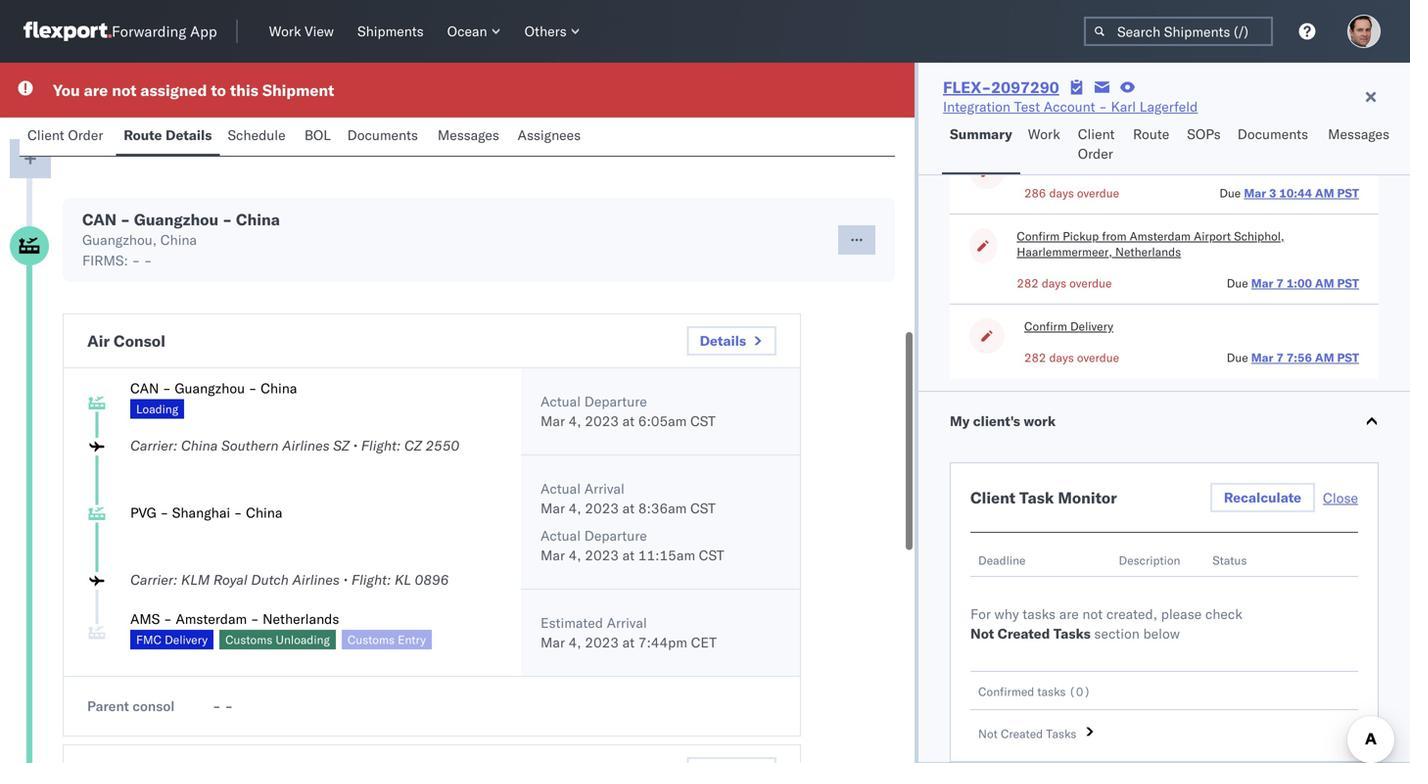 Task type: describe. For each thing, give the bounding box(es) containing it.
china down can - guangzhou - china loading
[[181, 437, 218, 454]]

china right guangzhou,
[[160, 231, 197, 248]]

monitor
[[1058, 488, 1118, 508]]

ocean button
[[440, 19, 509, 44]]

arrival for actual arrival
[[585, 480, 625, 497]]

schedule
[[228, 126, 286, 144]]

can for can - guangzhou - china guangzhou, china firms: - -
[[82, 210, 117, 229]]

10:44
[[1280, 186, 1313, 200]]

fmc
[[136, 632, 162, 647]]

1 horizontal spatial client
[[971, 488, 1016, 508]]

confirm delivery button
[[1025, 318, 1114, 334]]

3
[[1270, 186, 1277, 200]]

not created tasks button
[[971, 726, 1359, 742]]

due for due mar 7 1:00 am pst
[[1227, 276, 1249, 290]]

client's
[[974, 412, 1021, 430]]

account
[[1044, 98, 1096, 115]]

1 vertical spatial airlines
[[292, 571, 340, 588]]

view
[[305, 23, 334, 40]]

1 vertical spatial tasks
[[1038, 684, 1066, 699]]

pvg - shanghai - china
[[130, 504, 283, 521]]

status
[[1213, 553, 1248, 568]]

entry
[[398, 632, 426, 647]]

work button
[[1021, 117, 1071, 174]]

0 vertical spatial days
[[1050, 186, 1075, 200]]

can for can - guangzhou - china loading
[[130, 380, 159, 397]]

flex-2097290 link
[[944, 77, 1060, 97]]

you are not assigned to this shipment
[[53, 80, 334, 100]]

0
[[1077, 684, 1084, 699]]

bol
[[305, 126, 331, 144]]

8:36am
[[639, 500, 687, 517]]

delivery for confirm delivery
[[1071, 319, 1114, 334]]

please
[[1162, 605, 1202, 623]]

0 vertical spatial are
[[84, 80, 108, 100]]

cet
[[691, 634, 717, 651]]

1 horizontal spatial messages
[[1329, 125, 1390, 143]]

assignees
[[518, 126, 581, 144]]

not created tasks
[[979, 726, 1077, 741]]

china for pvg - shanghai - china
[[246, 504, 283, 521]]

arrival for estimated arrival
[[607, 614, 647, 631]]

below
[[1144, 625, 1181, 642]]

actual for actual departure mar 4, 2023 at 6:05am cst
[[541, 393, 581, 410]]

7:44pm
[[639, 634, 688, 651]]

air consol
[[87, 331, 166, 351]]

due mar 7 1:00 am pst
[[1227, 276, 1360, 290]]

0 vertical spatial order
[[68, 126, 103, 144]]

guangzhou,
[[82, 231, 157, 248]]

(
[[1069, 684, 1077, 699]]

tasks inside for why tasks are not created, please check not created tasks section below
[[1023, 605, 1056, 623]]

confirm pickup from amsterdam airport schiphol, haarlemmermeer, netherlands
[[1017, 229, 1285, 259]]

- -
[[213, 698, 233, 715]]

recalculate button
[[1211, 483, 1316, 512]]

integration
[[944, 98, 1011, 115]]

karl
[[1112, 98, 1137, 115]]

section
[[1095, 625, 1140, 642]]

amsterdam inside confirm pickup from amsterdam airport schiphol, haarlemmermeer, netherlands
[[1130, 229, 1191, 243]]

delivery for fmc delivery
[[165, 632, 208, 647]]

4, for actual arrival mar 4, 2023 at 8:36am cst
[[569, 500, 582, 517]]

2023 for 11:15am
[[585, 547, 619, 564]]

lagerfeld
[[1140, 98, 1199, 115]]

deadline
[[979, 553, 1026, 568]]

flexport. image
[[24, 22, 112, 41]]

pvg
[[130, 504, 157, 521]]

6:05am
[[639, 412, 687, 430]]

0 vertical spatial airlines
[[282, 437, 330, 454]]

cst for mar 4, 2023 at 8:36am cst
[[691, 500, 716, 517]]

7 for 1:00
[[1277, 276, 1284, 290]]

0 horizontal spatial documents
[[347, 126, 418, 144]]

1 horizontal spatial messages button
[[1321, 117, 1401, 174]]

royal
[[213, 571, 248, 588]]

1:00
[[1287, 276, 1313, 290]]

my client's work
[[950, 412, 1056, 430]]

actual for actual departure mar 4, 2023 at 11:15am cst
[[541, 527, 581, 544]]

0 horizontal spatial client
[[27, 126, 64, 144]]

summary
[[950, 125, 1013, 143]]

air
[[87, 331, 110, 351]]

departure for 11:15am
[[585, 527, 647, 544]]

flex-
[[944, 77, 992, 97]]

confirmed
[[979, 684, 1035, 699]]

1 horizontal spatial documents
[[1238, 125, 1309, 143]]

others button
[[517, 19, 588, 44]]

282 days overdue for pickup
[[1017, 276, 1112, 290]]

am for 10:44
[[1316, 186, 1335, 200]]

1 horizontal spatial documents button
[[1230, 117, 1321, 174]]

why
[[995, 605, 1020, 623]]

0 horizontal spatial documents button
[[340, 118, 430, 156]]

forwarding app
[[112, 22, 217, 41]]

unloading
[[276, 632, 330, 647]]

details button
[[687, 326, 777, 356]]

0 vertical spatial overdue
[[1078, 186, 1120, 200]]

task
[[1020, 488, 1055, 508]]

my client's work button
[[919, 392, 1411, 451]]

china for can - guangzhou - china loading
[[261, 380, 297, 397]]

estimated
[[541, 614, 604, 631]]

shipments link
[[350, 19, 432, 44]]

due for due mar 7 7:56 am pst
[[1227, 350, 1249, 365]]

ams
[[130, 610, 160, 628]]

client task monitor
[[971, 488, 1118, 508]]

pst for mar 7 7:56 am pst
[[1338, 350, 1360, 365]]

created inside for why tasks are not created, please check not created tasks section below
[[998, 625, 1051, 642]]

shanghai
[[172, 504, 230, 521]]

am for 1:00
[[1316, 276, 1335, 290]]

2550
[[426, 437, 460, 454]]

2023 for 7:44pm
[[585, 634, 619, 651]]

• for china southern airlines sz
[[353, 437, 358, 454]]

route for route
[[1134, 125, 1170, 143]]

2 horizontal spatial client
[[1078, 125, 1115, 143]]

sops button
[[1180, 117, 1230, 174]]

0 horizontal spatial amsterdam
[[176, 610, 247, 628]]

guangzhou for can - guangzhou - china loading
[[175, 380, 245, 397]]

2097290
[[992, 77, 1060, 97]]

forwarding
[[112, 22, 186, 41]]

shipment
[[262, 80, 334, 100]]

test
[[1015, 98, 1041, 115]]

cst for mar 4, 2023 at 11:15am cst
[[699, 547, 725, 564]]

due mar 7 7:56 am pst
[[1227, 350, 1360, 365]]

consol
[[114, 331, 166, 351]]

schiphol,
[[1235, 229, 1285, 243]]

dutch
[[251, 571, 289, 588]]

mar inside estimated arrival mar 4, 2023 at 7:44pm cet
[[541, 634, 565, 651]]

7:56
[[1287, 350, 1313, 365]]

confirmed tasks ( 0 )
[[979, 684, 1091, 699]]

work view link
[[261, 19, 342, 44]]

mar inside actual departure mar 4, 2023 at 6:05am cst
[[541, 412, 565, 430]]

carrier: for carrier: klm royal dutch airlines • flight: kl 0896
[[130, 571, 178, 588]]

parent
[[87, 698, 129, 715]]

2023 for 8:36am
[[585, 500, 619, 517]]

close button
[[1324, 489, 1359, 506]]

check
[[1206, 605, 1243, 623]]

tasks inside for why tasks are not created, please check not created tasks section below
[[1054, 625, 1091, 642]]

• for klm royal dutch airlines
[[343, 571, 348, 588]]

forwarding app link
[[24, 22, 217, 41]]

0 horizontal spatial netherlands
[[263, 610, 339, 628]]

actual arrival mar 4, 2023 at 8:36am cst
[[541, 480, 716, 517]]

confirm for confirm pickup from amsterdam airport schiphol, haarlemmermeer, netherlands
[[1017, 229, 1060, 243]]

are inside for why tasks are not created, please check not created tasks section below
[[1060, 605, 1079, 623]]

airport
[[1194, 229, 1232, 243]]

this
[[230, 80, 259, 100]]

pst for mar 7 1:00 am pst
[[1338, 276, 1360, 290]]

estimated arrival mar 4, 2023 at 7:44pm cet
[[541, 614, 717, 651]]

4, for actual departure mar 4, 2023 at 6:05am cst
[[569, 412, 582, 430]]

4, for actual departure mar 4, 2023 at 11:15am cst
[[569, 547, 582, 564]]

11:15am
[[639, 547, 696, 564]]

not inside for why tasks are not created, please check not created tasks section below
[[971, 625, 995, 642]]



Task type: vqa. For each thing, say whether or not it's contained in the screenshot.
the bottommost are
yes



Task type: locate. For each thing, give the bounding box(es) containing it.
overdue down confirm delivery
[[1078, 350, 1120, 365]]

tasks
[[1054, 625, 1091, 642], [1047, 726, 1077, 741]]

china right shanghai
[[246, 504, 283, 521]]

4, inside estimated arrival mar 4, 2023 at 7:44pm cet
[[569, 634, 582, 651]]

created,
[[1107, 605, 1158, 623]]

order down you
[[68, 126, 103, 144]]

at inside actual departure mar 4, 2023 at 6:05am cst
[[623, 412, 635, 430]]

my
[[950, 412, 970, 430]]

client left task
[[971, 488, 1016, 508]]

4, inside actual arrival mar 4, 2023 at 8:36am cst
[[569, 500, 582, 517]]

1 actual from the top
[[541, 393, 581, 410]]

guangzhou inside can - guangzhou - china guangzhou, china firms: - -
[[134, 210, 219, 229]]

1 vertical spatial guangzhou
[[175, 380, 245, 397]]

0 horizontal spatial route
[[124, 126, 162, 144]]

1 carrier: from the top
[[130, 437, 178, 454]]

1 vertical spatial not
[[1083, 605, 1103, 623]]

3 pst from the top
[[1338, 350, 1360, 365]]

7
[[1277, 276, 1284, 290], [1277, 350, 1284, 365]]

2 2023 from the top
[[585, 500, 619, 517]]

1 pst from the top
[[1338, 186, 1360, 200]]

3 actual from the top
[[541, 527, 581, 544]]

overdue for delivery
[[1078, 350, 1120, 365]]

am right 7:56
[[1316, 350, 1335, 365]]

tasks right why
[[1023, 605, 1056, 623]]

due left 7:56
[[1227, 350, 1249, 365]]

tasks inside button
[[1047, 726, 1077, 741]]

can up loading
[[130, 380, 159, 397]]

confirm down haarlemmermeer,
[[1025, 319, 1068, 334]]

1 vertical spatial details
[[700, 332, 747, 349]]

2 at from the top
[[623, 500, 635, 517]]

departure down actual arrival mar 4, 2023 at 8:36am cst
[[585, 527, 647, 544]]

tasks left section
[[1054, 625, 1091, 642]]

shipments
[[358, 23, 424, 40]]

not
[[112, 80, 137, 100], [1083, 605, 1103, 623]]

1 horizontal spatial netherlands
[[1116, 244, 1182, 259]]

1 horizontal spatial amsterdam
[[1130, 229, 1191, 243]]

flight: for kl
[[352, 571, 391, 588]]

1 horizontal spatial work
[[1029, 125, 1061, 143]]

0 vertical spatial tasks
[[1023, 605, 1056, 623]]

7 left 1:00
[[1277, 276, 1284, 290]]

due left 3
[[1220, 186, 1242, 200]]

0 vertical spatial am
[[1316, 186, 1335, 200]]

due mar 3 10:44 am pst
[[1220, 186, 1360, 200]]

integration test account - karl lagerfeld
[[944, 98, 1199, 115]]

china up "carrier: china southern airlines sz • flight: cz 2550"
[[261, 380, 297, 397]]

1 vertical spatial are
[[1060, 605, 1079, 623]]

client order button down karl
[[1071, 117, 1126, 174]]

1 vertical spatial tasks
[[1047, 726, 1077, 741]]

1 horizontal spatial details
[[700, 332, 747, 349]]

0 horizontal spatial client order button
[[20, 118, 116, 156]]

282 days overdue down confirm delivery
[[1025, 350, 1120, 365]]

work inside "link"
[[269, 23, 301, 40]]

pst right 7:56
[[1338, 350, 1360, 365]]

1 at from the top
[[623, 412, 635, 430]]

actual for actual arrival mar 4, 2023 at 8:36am cst
[[541, 480, 581, 497]]

1 vertical spatial order
[[1078, 145, 1114, 162]]

am for 7:56
[[1316, 350, 1335, 365]]

cst inside actual departure mar 4, 2023 at 6:05am cst
[[691, 412, 716, 430]]

can inside can - guangzhou - china loading
[[130, 380, 159, 397]]

mar 3 10:44 am pst button
[[1245, 186, 1360, 200]]

7 left 7:56
[[1277, 350, 1284, 365]]

2023 down actual arrival mar 4, 2023 at 8:36am cst
[[585, 547, 619, 564]]

sops
[[1188, 125, 1221, 143]]

klm
[[181, 571, 210, 588]]

0 horizontal spatial details
[[166, 126, 212, 144]]

overdue up from at the top
[[1078, 186, 1120, 200]]

actual inside actual departure mar 4, 2023 at 6:05am cst
[[541, 393, 581, 410]]

at inside actual departure mar 4, 2023 at 11:15am cst
[[623, 547, 635, 564]]

1 customs from the left
[[225, 632, 273, 647]]

0 horizontal spatial work
[[269, 23, 301, 40]]

work
[[1024, 412, 1056, 430]]

3 4, from the top
[[569, 547, 582, 564]]

can up guangzhou,
[[82, 210, 117, 229]]

client order button down you
[[20, 118, 116, 156]]

1 horizontal spatial can
[[130, 380, 159, 397]]

cst right the '11:15am'
[[699, 547, 725, 564]]

can inside can - guangzhou - china guangzhou, china firms: - -
[[82, 210, 117, 229]]

customs for customs unloading
[[225, 632, 273, 647]]

2 vertical spatial am
[[1316, 350, 1335, 365]]

flight: for cz
[[361, 437, 401, 454]]

due for due mar 3 10:44 am pst
[[1220, 186, 1242, 200]]

cst inside actual arrival mar 4, 2023 at 8:36am cst
[[691, 500, 716, 517]]

0896
[[415, 571, 449, 588]]

0 vertical spatial netherlands
[[1116, 244, 1182, 259]]

customs down "ams - amsterdam - netherlands" at the left bottom of page
[[225, 632, 273, 647]]

2023 down estimated
[[585, 634, 619, 651]]

customs unloading
[[225, 632, 330, 647]]

netherlands
[[1116, 244, 1182, 259], [263, 610, 339, 628]]

at for 6:05am
[[623, 412, 635, 430]]

route details
[[124, 126, 212, 144]]

delivery inside button
[[1071, 319, 1114, 334]]

2 am from the top
[[1316, 276, 1335, 290]]

4 4, from the top
[[569, 634, 582, 651]]

1 horizontal spatial client order
[[1078, 125, 1115, 162]]

1 vertical spatial created
[[1001, 726, 1044, 741]]

route down lagerfeld
[[1134, 125, 1170, 143]]

are right why
[[1060, 605, 1079, 623]]

0 vertical spatial actual
[[541, 393, 581, 410]]

messages
[[1329, 125, 1390, 143], [438, 126, 500, 144]]

0 vertical spatial due
[[1220, 186, 1242, 200]]

1 vertical spatial arrival
[[607, 614, 647, 631]]

4, left the 6:05am
[[569, 412, 582, 430]]

3 at from the top
[[623, 547, 635, 564]]

2 vertical spatial days
[[1050, 350, 1075, 365]]

cz
[[405, 437, 422, 454]]

days down confirm delivery
[[1050, 350, 1075, 365]]

1 vertical spatial cst
[[691, 500, 716, 517]]

others
[[525, 23, 567, 40]]

0 vertical spatial details
[[166, 126, 212, 144]]

2023 for 6:05am
[[585, 412, 619, 430]]

documents right 'bol' button
[[347, 126, 418, 144]]

at for 7:44pm
[[623, 634, 635, 651]]

details inside details "button"
[[700, 332, 747, 349]]

1 vertical spatial flight:
[[352, 571, 391, 588]]

overdue
[[1078, 186, 1120, 200], [1070, 276, 1112, 290], [1078, 350, 1120, 365]]

1 vertical spatial not
[[979, 726, 998, 741]]

at for 8:36am
[[623, 500, 635, 517]]

cst right the 6:05am
[[691, 412, 716, 430]]

am right 10:44 at the right top
[[1316, 186, 1335, 200]]

0 vertical spatial amsterdam
[[1130, 229, 1191, 243]]

4, inside actual departure mar 4, 2023 at 11:15am cst
[[569, 547, 582, 564]]

arrival inside estimated arrival mar 4, 2023 at 7:44pm cet
[[607, 614, 647, 631]]

2 departure from the top
[[585, 527, 647, 544]]

4, for estimated arrival mar 4, 2023 at 7:44pm cet
[[569, 634, 582, 651]]

0 vertical spatial confirm
[[1017, 229, 1060, 243]]

documents
[[1238, 125, 1309, 143], [347, 126, 418, 144]]

• right sz
[[353, 437, 358, 454]]

cst right "8:36am"
[[691, 500, 716, 517]]

guangzhou up guangzhou,
[[134, 210, 219, 229]]

route inside button
[[124, 126, 162, 144]]

0 vertical spatial cst
[[691, 412, 716, 430]]

2 vertical spatial overdue
[[1078, 350, 1120, 365]]

1 vertical spatial pst
[[1338, 276, 1360, 290]]

0 vertical spatial carrier:
[[130, 437, 178, 454]]

3 am from the top
[[1316, 350, 1335, 365]]

)
[[1084, 684, 1091, 699]]

haarlemmermeer,
[[1017, 244, 1113, 259]]

messages up mar 3 10:44 am pst button
[[1329, 125, 1390, 143]]

0 horizontal spatial delivery
[[165, 632, 208, 647]]

messages button up mar 3 10:44 am pst button
[[1321, 117, 1401, 174]]

1 vertical spatial delivery
[[165, 632, 208, 647]]

Search Shipments (/) text field
[[1085, 17, 1274, 46]]

guangzhou up loading
[[175, 380, 245, 397]]

departure up the 6:05am
[[585, 393, 647, 410]]

tasks left the (
[[1038, 684, 1066, 699]]

mar 7 1:00 am pst button
[[1252, 276, 1360, 290]]

1 horizontal spatial •
[[353, 437, 358, 454]]

delivery right fmc
[[165, 632, 208, 647]]

messages button left assignees
[[430, 118, 510, 156]]

1 vertical spatial am
[[1316, 276, 1335, 290]]

•
[[353, 437, 358, 454], [343, 571, 348, 588]]

0 vertical spatial can
[[82, 210, 117, 229]]

0 horizontal spatial not
[[112, 80, 137, 100]]

created down why
[[998, 625, 1051, 642]]

282 down confirm delivery
[[1025, 350, 1047, 365]]

work left view
[[269, 23, 301, 40]]

carrier: for carrier: china southern airlines sz • flight: cz 2550
[[130, 437, 178, 454]]

0 horizontal spatial can
[[82, 210, 117, 229]]

pst right 10:44 at the right top
[[1338, 186, 1360, 200]]

1 2023 from the top
[[585, 412, 619, 430]]

1 vertical spatial departure
[[585, 527, 647, 544]]

documents button right bol
[[340, 118, 430, 156]]

days for delivery
[[1050, 350, 1075, 365]]

confirm for confirm delivery
[[1025, 319, 1068, 334]]

overdue for pickup
[[1070, 276, 1112, 290]]

at inside estimated arrival mar 4, 2023 at 7:44pm cet
[[623, 634, 635, 651]]

1 7 from the top
[[1277, 276, 1284, 290]]

overdue down haarlemmermeer,
[[1070, 276, 1112, 290]]

1 vertical spatial due
[[1227, 276, 1249, 290]]

4,
[[569, 412, 582, 430], [569, 500, 582, 517], [569, 547, 582, 564], [569, 634, 582, 651]]

created
[[998, 625, 1051, 642], [1001, 726, 1044, 741]]

china
[[236, 210, 280, 229], [160, 231, 197, 248], [261, 380, 297, 397], [181, 437, 218, 454], [246, 504, 283, 521]]

0 vertical spatial •
[[353, 437, 358, 454]]

route
[[1134, 125, 1170, 143], [124, 126, 162, 144]]

pickup
[[1063, 229, 1100, 243]]

mar 7 7:56 am pst button
[[1252, 350, 1360, 365]]

2 vertical spatial cst
[[699, 547, 725, 564]]

fmc delivery
[[136, 632, 208, 647]]

at left "8:36am"
[[623, 500, 635, 517]]

2 vertical spatial actual
[[541, 527, 581, 544]]

assignees button
[[510, 118, 593, 156]]

cst inside actual departure mar 4, 2023 at 11:15am cst
[[699, 547, 725, 564]]

from
[[1103, 229, 1127, 243]]

1 vertical spatial carrier:
[[130, 571, 178, 588]]

customs entry
[[348, 632, 426, 647]]

route for route details
[[124, 126, 162, 144]]

sz
[[333, 437, 350, 454]]

client order button
[[1071, 117, 1126, 174], [20, 118, 116, 156]]

confirm up haarlemmermeer,
[[1017, 229, 1060, 243]]

amsterdam right from at the top
[[1130, 229, 1191, 243]]

created down confirmed tasks ( 0 )
[[1001, 726, 1044, 741]]

1 horizontal spatial are
[[1060, 605, 1079, 623]]

2 vertical spatial pst
[[1338, 350, 1360, 365]]

actual departure mar 4, 2023 at 6:05am cst
[[541, 393, 716, 430]]

carrier: down loading
[[130, 437, 178, 454]]

282 days overdue down haarlemmermeer,
[[1017, 276, 1112, 290]]

0 vertical spatial arrival
[[585, 480, 625, 497]]

1 horizontal spatial customs
[[348, 632, 395, 647]]

not down for
[[971, 625, 995, 642]]

• left kl
[[343, 571, 348, 588]]

am
[[1316, 186, 1335, 200], [1316, 276, 1335, 290], [1316, 350, 1335, 365]]

0 vertical spatial pst
[[1338, 186, 1360, 200]]

netherlands down from at the top
[[1116, 244, 1182, 259]]

carrier: china southern airlines sz • flight: cz 2550
[[130, 437, 460, 454]]

can - guangzhou - china loading
[[130, 380, 297, 416]]

0 horizontal spatial are
[[84, 80, 108, 100]]

days for pickup
[[1042, 276, 1067, 290]]

4, down estimated
[[569, 634, 582, 651]]

2023 inside actual departure mar 4, 2023 at 11:15am cst
[[585, 547, 619, 564]]

at inside actual arrival mar 4, 2023 at 8:36am cst
[[623, 500, 635, 517]]

4 2023 from the top
[[585, 634, 619, 651]]

flex-2097290
[[944, 77, 1060, 97]]

2023 inside estimated arrival mar 4, 2023 at 7:44pm cet
[[585, 634, 619, 651]]

0 horizontal spatial client order
[[27, 126, 103, 144]]

not up section
[[1083, 605, 1103, 623]]

work inside button
[[1029, 125, 1061, 143]]

0 vertical spatial guangzhou
[[134, 210, 219, 229]]

1 vertical spatial overdue
[[1070, 276, 1112, 290]]

departure
[[585, 393, 647, 410], [585, 527, 647, 544]]

route details button
[[116, 118, 220, 156]]

carrier: klm royal dutch airlines • flight: kl 0896
[[130, 571, 449, 588]]

not inside button
[[979, 726, 998, 741]]

ams - amsterdam - netherlands
[[130, 610, 339, 628]]

client down you
[[27, 126, 64, 144]]

delivery down haarlemmermeer,
[[1071, 319, 1114, 334]]

at for 11:15am
[[623, 547, 635, 564]]

close
[[1324, 489, 1359, 506]]

1 4, from the top
[[569, 412, 582, 430]]

0 vertical spatial 282 days overdue
[[1017, 276, 1112, 290]]

work down test
[[1029, 125, 1061, 143]]

at left the '11:15am'
[[623, 547, 635, 564]]

at
[[623, 412, 635, 430], [623, 500, 635, 517], [623, 547, 635, 564], [623, 634, 635, 651]]

pst
[[1338, 186, 1360, 200], [1338, 276, 1360, 290], [1338, 350, 1360, 365]]

282 days overdue for delivery
[[1025, 350, 1120, 365]]

1 vertical spatial confirm
[[1025, 319, 1068, 334]]

airlines right dutch
[[292, 571, 340, 588]]

airlines left sz
[[282, 437, 330, 454]]

order
[[68, 126, 103, 144], [1078, 145, 1114, 162]]

are right you
[[84, 80, 108, 100]]

0 vertical spatial 282
[[1017, 276, 1039, 290]]

4 at from the top
[[623, 634, 635, 651]]

0 vertical spatial 7
[[1277, 276, 1284, 290]]

2 vertical spatial due
[[1227, 350, 1249, 365]]

1 vertical spatial actual
[[541, 480, 581, 497]]

integration test account - karl lagerfeld link
[[944, 97, 1199, 117]]

departure inside actual departure mar 4, 2023 at 11:15am cst
[[585, 527, 647, 544]]

2 customs from the left
[[348, 632, 395, 647]]

1 vertical spatial netherlands
[[263, 610, 339, 628]]

cst
[[691, 412, 716, 430], [691, 500, 716, 517], [699, 547, 725, 564]]

2 4, from the top
[[569, 500, 582, 517]]

0 vertical spatial flight:
[[361, 437, 401, 454]]

customs
[[225, 632, 273, 647], [348, 632, 395, 647]]

documents up 3
[[1238, 125, 1309, 143]]

arrival up 7:44pm
[[607, 614, 647, 631]]

days down haarlemmermeer,
[[1042, 276, 1067, 290]]

netherlands inside confirm pickup from amsterdam airport schiphol, haarlemmermeer, netherlands
[[1116, 244, 1182, 259]]

departure inside actual departure mar 4, 2023 at 6:05am cst
[[585, 393, 647, 410]]

1 vertical spatial •
[[343, 571, 348, 588]]

not down confirmed at the bottom right
[[979, 726, 998, 741]]

am right 1:00
[[1316, 276, 1335, 290]]

details inside route details button
[[166, 126, 212, 144]]

0 horizontal spatial order
[[68, 126, 103, 144]]

4, up estimated
[[569, 547, 582, 564]]

1 vertical spatial work
[[1029, 125, 1061, 143]]

0 vertical spatial departure
[[585, 393, 647, 410]]

client order down integration test account - karl lagerfeld link on the top right of the page
[[1078, 125, 1115, 162]]

confirm
[[1017, 229, 1060, 243], [1025, 319, 1068, 334]]

due down schiphol,
[[1227, 276, 1249, 290]]

departure for 6:05am
[[585, 393, 647, 410]]

can - guangzhou - china guangzhou, china firms: - -
[[82, 210, 280, 269]]

tasks down the (
[[1047, 726, 1077, 741]]

1 horizontal spatial order
[[1078, 145, 1114, 162]]

days
[[1050, 186, 1075, 200], [1042, 276, 1067, 290], [1050, 350, 1075, 365]]

guangzhou
[[134, 210, 219, 229], [175, 380, 245, 397]]

0 vertical spatial not
[[112, 80, 137, 100]]

2023 up actual departure mar 4, 2023 at 11:15am cst
[[585, 500, 619, 517]]

0 vertical spatial delivery
[[1071, 319, 1114, 334]]

documents button
[[1230, 117, 1321, 174], [340, 118, 430, 156]]

2023 inside actual departure mar 4, 2023 at 6:05am cst
[[585, 412, 619, 430]]

1 horizontal spatial delivery
[[1071, 319, 1114, 334]]

carrier: up ams
[[130, 571, 178, 588]]

description
[[1119, 553, 1181, 568]]

cst for mar 4, 2023 at 6:05am cst
[[691, 412, 716, 430]]

mar inside actual departure mar 4, 2023 at 11:15am cst
[[541, 547, 565, 564]]

1 vertical spatial days
[[1042, 276, 1067, 290]]

loading
[[136, 402, 178, 416]]

actual inside actual departure mar 4, 2023 at 11:15am cst
[[541, 527, 581, 544]]

282 down haarlemmermeer,
[[1017, 276, 1039, 290]]

china inside can - guangzhou - china loading
[[261, 380, 297, 397]]

2 pst from the top
[[1338, 276, 1360, 290]]

days right 286
[[1050, 186, 1075, 200]]

actual inside actual arrival mar 4, 2023 at 8:36am cst
[[541, 480, 581, 497]]

2 7 from the top
[[1277, 350, 1284, 365]]

mar inside actual arrival mar 4, 2023 at 8:36am cst
[[541, 500, 565, 517]]

order up 286 days overdue
[[1078, 145, 1114, 162]]

1 departure from the top
[[585, 393, 647, 410]]

282 for confirm pickup from amsterdam airport schiphol, haarlemmermeer, netherlands
[[1017, 276, 1039, 290]]

4, up actual departure mar 4, 2023 at 11:15am cst
[[569, 500, 582, 517]]

customs left entry
[[348, 632, 395, 647]]

not inside for why tasks are not created, please check not created tasks section below
[[1083, 605, 1103, 623]]

you
[[53, 80, 80, 100]]

client order down you
[[27, 126, 103, 144]]

firms:
[[82, 252, 128, 269]]

southern
[[221, 437, 279, 454]]

amsterdam down 'klm'
[[176, 610, 247, 628]]

0 horizontal spatial messages button
[[430, 118, 510, 156]]

client down integration test account - karl lagerfeld link on the top right of the page
[[1078, 125, 1115, 143]]

1 vertical spatial amsterdam
[[176, 610, 247, 628]]

arrival up actual departure mar 4, 2023 at 11:15am cst
[[585, 480, 625, 497]]

guangzhou for can - guangzhou - china guangzhou, china firms: - -
[[134, 210, 219, 229]]

messages left assignees
[[438, 126, 500, 144]]

1 horizontal spatial not
[[1083, 605, 1103, 623]]

at left the 6:05am
[[623, 412, 635, 430]]

guangzhou inside can - guangzhou - china loading
[[175, 380, 245, 397]]

4, inside actual departure mar 4, 2023 at 6:05am cst
[[569, 412, 582, 430]]

created inside 'not created tasks' button
[[1001, 726, 1044, 741]]

arrival
[[585, 480, 625, 497], [607, 614, 647, 631]]

2023 left the 6:05am
[[585, 412, 619, 430]]

flight: left cz
[[361, 437, 401, 454]]

arrival inside actual arrival mar 4, 2023 at 8:36am cst
[[585, 480, 625, 497]]

summary button
[[943, 117, 1021, 174]]

-
[[1099, 98, 1108, 115], [121, 210, 130, 229], [223, 210, 232, 229], [132, 252, 140, 269], [144, 252, 152, 269], [163, 380, 171, 397], [249, 380, 257, 397], [160, 504, 169, 521], [234, 504, 242, 521], [164, 610, 172, 628], [251, 610, 259, 628], [213, 698, 221, 715], [225, 698, 233, 715]]

work for work view
[[269, 23, 301, 40]]

at left 7:44pm
[[623, 634, 635, 651]]

1 vertical spatial 282
[[1025, 350, 1047, 365]]

2 carrier: from the top
[[130, 571, 178, 588]]

route inside button
[[1134, 125, 1170, 143]]

0 horizontal spatial •
[[343, 571, 348, 588]]

customs for customs entry
[[348, 632, 395, 647]]

0 vertical spatial created
[[998, 625, 1051, 642]]

china down schedule button
[[236, 210, 280, 229]]

1 am from the top
[[1316, 186, 1335, 200]]

netherlands up "unloading"
[[263, 610, 339, 628]]

0 horizontal spatial messages
[[438, 126, 500, 144]]

pst for mar 3 10:44 am pst
[[1338, 186, 1360, 200]]

documents button up 3
[[1230, 117, 1321, 174]]

2 actual from the top
[[541, 480, 581, 497]]

3 2023 from the top
[[585, 547, 619, 564]]

1 horizontal spatial client order button
[[1071, 117, 1126, 174]]

pst right 1:00
[[1338, 276, 1360, 290]]

work view
[[269, 23, 334, 40]]

route down assigned
[[124, 126, 162, 144]]

282 for confirm delivery
[[1025, 350, 1047, 365]]

work for work
[[1029, 125, 1061, 143]]

not left assigned
[[112, 80, 137, 100]]

confirm inside confirm pickup from amsterdam airport schiphol, haarlemmermeer, netherlands
[[1017, 229, 1060, 243]]

for
[[971, 605, 991, 623]]

china for can - guangzhou - china guangzhou, china firms: - -
[[236, 210, 280, 229]]

2023 inside actual arrival mar 4, 2023 at 8:36am cst
[[585, 500, 619, 517]]

flight: left kl
[[352, 571, 391, 588]]

0 vertical spatial not
[[971, 625, 995, 642]]

7 for 7:56
[[1277, 350, 1284, 365]]

1 vertical spatial 7
[[1277, 350, 1284, 365]]



